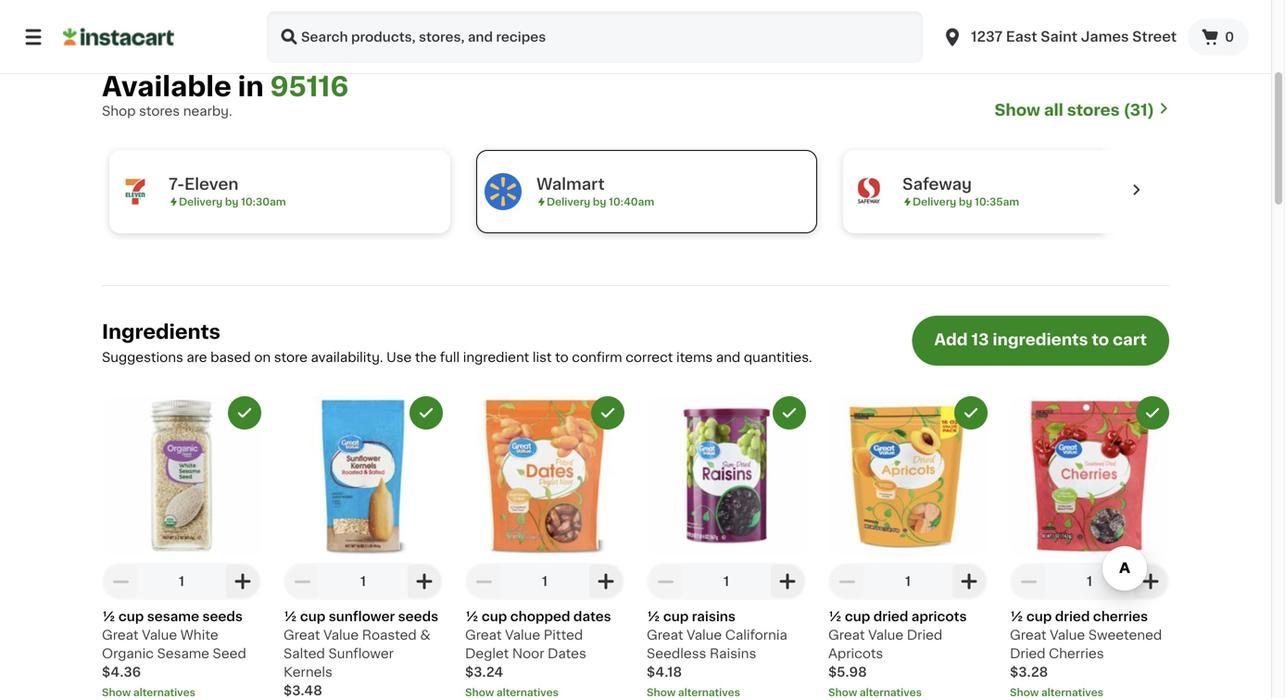 Task type: describe. For each thing, give the bounding box(es) containing it.
add 13 ingredients to cart
[[935, 332, 1148, 348]]

decrement quantity image for ½ cup sesame seeds
[[109, 571, 132, 593]]

list
[[533, 351, 552, 364]]

pitted
[[544, 629, 583, 642]]

1 for ½ cup sunflower seeds
[[361, 576, 366, 588]]

cart
[[1113, 332, 1148, 348]]

cup for ½ cup sunflower seeds great value roasted & salted sunflower kernels $3.48
[[300, 611, 326, 624]]

show inside ½ cup dried apricots great value dried apricots $5.98 show alternatives
[[829, 688, 858, 698]]

cup for ½ cup raisins great value california seedless raisins $4.18 show alternatives
[[664, 611, 689, 624]]

Search field
[[267, 11, 923, 63]]

to inside add 13 ingredients to cart button
[[1092, 332, 1110, 348]]

increment quantity image for ½ cup sunflower seeds
[[413, 571, 436, 593]]

by for 7-eleven
[[225, 197, 239, 207]]

10:40am
[[609, 197, 655, 207]]

shop
[[102, 105, 136, 118]]

$4.36
[[102, 666, 141, 679]]

10:30am
[[241, 197, 286, 207]]

show inside button
[[995, 102, 1041, 118]]

$4.18
[[647, 666, 682, 679]]

½ for ½ cup sunflower seeds great value roasted & salted sunflower kernels $3.48
[[284, 611, 297, 624]]

great for ½ cup sunflower seeds great value roasted & salted sunflower kernels $3.48
[[284, 629, 320, 642]]

0 button
[[1188, 19, 1250, 56]]

unselect item image for ½ cup chopped dates
[[600, 405, 616, 422]]

½ cup sunflower seeds great value roasted & salted sunflower kernels $3.48
[[284, 611, 439, 698]]

7-eleven
[[169, 177, 239, 192]]

are
[[187, 351, 207, 364]]

½ cup dried apricots great value dried apricots $5.98 show alternatives
[[829, 611, 967, 698]]

available
[[102, 74, 232, 100]]

(31)
[[1124, 102, 1155, 118]]

value for deglet
[[505, 629, 541, 642]]

roasted
[[362, 629, 417, 642]]

safeway image
[[851, 173, 888, 210]]

great for ½ cup dried cherries great value sweetened dried cherries $3.28 show alternatives
[[1010, 629, 1047, 642]]

add 13 ingredients to cart button
[[912, 316, 1170, 366]]

½ for ½ cup dried cherries great value sweetened dried cherries $3.28 show alternatives
[[1010, 611, 1024, 624]]

increment quantity image for ½ cup raisins
[[777, 571, 799, 593]]

nearby.
[[183, 105, 232, 118]]

great inside ½ cup raisins great value california seedless raisins $4.18 show alternatives
[[647, 629, 684, 642]]

1237 east saint james street
[[971, 30, 1177, 44]]

by for safeway
[[959, 197, 973, 207]]

delivery by 10:30am
[[179, 197, 286, 207]]

cup for ½ cup dried cherries great value sweetened dried cherries $3.28 show alternatives
[[1027, 611, 1052, 624]]

unselect item image for ½ cup raisins
[[781, 405, 798, 422]]

based
[[211, 351, 251, 364]]

white
[[181, 629, 218, 642]]

show alternatives button for $4.18
[[647, 686, 806, 699]]

show inside ½ cup sesame seeds great value white organic sesame seed $4.36 show alternatives
[[102, 688, 131, 698]]

$5.98
[[829, 666, 867, 679]]

1 for ½ cup dried cherries
[[1087, 576, 1093, 588]]

stores inside available in 95116 shop stores nearby.
[[139, 105, 180, 118]]

show alternatives button for noor
[[465, 686, 625, 699]]

7-
[[169, 177, 184, 192]]

chopped
[[511, 611, 571, 624]]

½ for ½ cup sesame seeds great value white organic sesame seed $4.36 show alternatives
[[102, 611, 115, 624]]

unselect item image for ½ cup sunflower seeds
[[418, 405, 435, 422]]

cherries
[[1094, 611, 1149, 624]]

decrement quantity image for ½ cup dried apricots
[[836, 571, 858, 593]]

1 product group from the left
[[102, 397, 261, 699]]

show alternatives button for $5.98
[[829, 686, 988, 699]]

ingredient
[[463, 351, 530, 364]]

dried for sweetened
[[1056, 611, 1090, 624]]

dried inside ½ cup dried apricots great value dried apricots $5.98 show alternatives
[[907, 629, 943, 642]]

alternatives inside ½ cup dried cherries great value sweetened dried cherries $3.28 show alternatives
[[1042, 688, 1104, 698]]

raisins
[[710, 648, 757, 661]]

alternatives inside ½ cup dried apricots great value dried apricots $5.98 show alternatives
[[860, 688, 922, 698]]

seeds for roasted
[[398, 611, 439, 624]]

$3.24
[[465, 666, 503, 679]]

add
[[935, 332, 968, 348]]

delivery for walmart
[[547, 197, 591, 207]]

apricots
[[912, 611, 967, 624]]

ingredients
[[993, 332, 1089, 348]]

all
[[1045, 102, 1064, 118]]

value for dried
[[1050, 629, 1086, 642]]

full
[[440, 351, 460, 364]]

deglet
[[465, 648, 509, 661]]

increment quantity image for ½ cup sesame seeds
[[232, 571, 254, 593]]

show all stores (31)
[[995, 102, 1155, 118]]

1237
[[971, 30, 1003, 44]]

sunflower
[[329, 648, 394, 661]]

alternatives inside ½ cup sesame seeds great value white organic sesame seed $4.36 show alternatives
[[133, 688, 196, 698]]

cup for ½ cup dried apricots great value dried apricots $5.98 show alternatives
[[845, 611, 871, 624]]

unselect item image for ½ cup sesame seeds
[[236, 405, 253, 422]]

california
[[726, 629, 788, 642]]

great for ½ cup sesame seeds great value white organic sesame seed $4.36 show alternatives
[[102, 629, 139, 642]]

and
[[716, 351, 741, 364]]

raisins
[[692, 611, 736, 624]]

street
[[1133, 30, 1177, 44]]

suggestions are based on store availability. use the full ingredient list to confirm correct items and quantities.
[[102, 351, 813, 364]]

1237 east saint james street button
[[931, 11, 1188, 63]]

95116
[[270, 74, 349, 100]]

dates
[[574, 611, 612, 624]]

on
[[254, 351, 271, 364]]

stores inside button
[[1068, 102, 1120, 118]]

½ for ½ cup raisins great value california seedless raisins $4.18 show alternatives
[[647, 611, 660, 624]]

show inside ½ cup chopped dates great value pitted deglet noor dates $3.24 show alternatives
[[465, 688, 494, 698]]

increment quantity image for ½ cup chopped dates
[[595, 571, 617, 593]]

walmart image
[[485, 173, 522, 210]]

cherries
[[1049, 648, 1105, 661]]

james
[[1081, 30, 1130, 44]]

available in 95116 shop stores nearby.
[[102, 74, 349, 118]]

delivery by 10:40am
[[547, 197, 655, 207]]

quantities.
[[744, 351, 813, 364]]



Task type: vqa. For each thing, say whether or not it's contained in the screenshot.
'Hvac'
no



Task type: locate. For each thing, give the bounding box(es) containing it.
instacart logo image
[[63, 26, 174, 48]]

4 great from the left
[[647, 629, 684, 642]]

1 alternatives from the left
[[133, 688, 196, 698]]

show alternatives button down sesame on the bottom left
[[102, 686, 261, 699]]

safeway
[[903, 177, 972, 192]]

2 increment quantity image from the left
[[595, 571, 617, 593]]

0 horizontal spatial to
[[555, 351, 569, 364]]

1 vertical spatial to
[[555, 351, 569, 364]]

½ for ½ cup chopped dates great value pitted deglet noor dates $3.24 show alternatives
[[465, 611, 479, 624]]

great up $3.28
[[1010, 629, 1047, 642]]

2 product group from the left
[[284, 397, 443, 699]]

show down $3.24
[[465, 688, 494, 698]]

4 product group from the left
[[647, 397, 806, 699]]

5 value from the left
[[869, 629, 904, 642]]

increment quantity image
[[232, 571, 254, 593], [777, 571, 799, 593], [958, 571, 981, 593], [1140, 571, 1162, 593]]

saint
[[1041, 30, 1078, 44]]

10:35am
[[975, 197, 1020, 207]]

1 1 from the left
[[179, 576, 184, 588]]

seeds for white
[[202, 611, 243, 624]]

cup inside ½ cup sesame seeds great value white organic sesame seed $4.36 show alternatives
[[119, 611, 144, 624]]

dried left apricots
[[874, 611, 909, 624]]

by left 10:40am
[[593, 197, 607, 207]]

stores right all
[[1068, 102, 1120, 118]]

0 horizontal spatial dried
[[874, 611, 909, 624]]

product group
[[102, 397, 261, 699], [284, 397, 443, 699], [465, 397, 625, 699], [647, 397, 806, 699], [829, 397, 988, 699], [1010, 397, 1170, 699]]

to right list
[[555, 351, 569, 364]]

increment quantity image up &
[[413, 571, 436, 593]]

3 increment quantity image from the left
[[958, 571, 981, 593]]

value down sesame
[[142, 629, 177, 642]]

decrement quantity image up 'organic'
[[109, 571, 132, 593]]

delivery by 10:35am
[[913, 197, 1020, 207]]

cup inside ½ cup raisins great value california seedless raisins $4.18 show alternatives
[[664, 611, 689, 624]]

2 alternatives from the left
[[497, 688, 559, 698]]

dried up "cherries"
[[1056, 611, 1090, 624]]

1 unselect item image from the left
[[418, 405, 435, 422]]

3 1 from the left
[[542, 576, 548, 588]]

apricots
[[829, 648, 884, 661]]

0 horizontal spatial unselect item image
[[418, 405, 435, 422]]

1 up sunflower on the left of page
[[361, 576, 366, 588]]

3 product group from the left
[[465, 397, 625, 699]]

3 cup from the left
[[482, 611, 507, 624]]

2 decrement quantity image from the left
[[291, 571, 313, 593]]

to
[[1092, 332, 1110, 348], [555, 351, 569, 364]]

show down $5.98
[[829, 688, 858, 698]]

5 product group from the left
[[829, 397, 988, 699]]

&
[[420, 629, 431, 642]]

dried
[[907, 629, 943, 642], [1010, 648, 1046, 661]]

dried up $3.28
[[1010, 648, 1046, 661]]

3 ½ from the left
[[465, 611, 479, 624]]

show
[[995, 102, 1041, 118], [102, 688, 131, 698], [465, 688, 494, 698], [647, 688, 676, 698], [829, 688, 858, 698], [1010, 688, 1039, 698]]

0 horizontal spatial seeds
[[202, 611, 243, 624]]

3 decrement quantity image from the left
[[473, 571, 495, 593]]

seed
[[213, 648, 246, 661]]

increment quantity image
[[413, 571, 436, 593], [595, 571, 617, 593]]

show inside ½ cup raisins great value california seedless raisins $4.18 show alternatives
[[647, 688, 676, 698]]

½ inside ½ cup dried cherries great value sweetened dried cherries $3.28 show alternatives
[[1010, 611, 1024, 624]]

2 increment quantity image from the left
[[777, 571, 799, 593]]

walmart
[[537, 177, 605, 192]]

unselect item image down based
[[236, 405, 253, 422]]

great up seedless
[[647, 629, 684, 642]]

1 dried from the left
[[874, 611, 909, 624]]

1 increment quantity image from the left
[[232, 571, 254, 593]]

0 horizontal spatial increment quantity image
[[413, 571, 436, 593]]

cup inside ½ cup chopped dates great value pitted deglet noor dates $3.24 show alternatives
[[482, 611, 507, 624]]

cup up "cherries"
[[1027, 611, 1052, 624]]

value up "cherries"
[[1050, 629, 1086, 642]]

increment quantity image for ½ cup dried apricots
[[958, 571, 981, 593]]

value inside ½ cup dried apricots great value dried apricots $5.98 show alternatives
[[869, 629, 904, 642]]

cup
[[119, 611, 144, 624], [300, 611, 326, 624], [482, 611, 507, 624], [664, 611, 689, 624], [845, 611, 871, 624], [1027, 611, 1052, 624]]

1 horizontal spatial dried
[[1056, 611, 1090, 624]]

noor
[[512, 648, 545, 661]]

great up deglet
[[465, 629, 502, 642]]

1 unselect item image from the left
[[236, 405, 253, 422]]

dried for dried
[[874, 611, 909, 624]]

great inside ½ cup dried apricots great value dried apricots $5.98 show alternatives
[[829, 629, 865, 642]]

decrement quantity image up seedless
[[654, 571, 677, 593]]

value
[[142, 629, 177, 642], [324, 629, 359, 642], [505, 629, 541, 642], [687, 629, 722, 642], [869, 629, 904, 642], [1050, 629, 1086, 642]]

increment quantity image up the seed
[[232, 571, 254, 593]]

value for organic
[[142, 629, 177, 642]]

cup up deglet
[[482, 611, 507, 624]]

use
[[387, 351, 412, 364]]

decrement quantity image
[[109, 571, 132, 593], [291, 571, 313, 593], [473, 571, 495, 593], [1018, 571, 1040, 593]]

organic
[[102, 648, 154, 661]]

alternatives down "cherries"
[[1042, 688, 1104, 698]]

0 horizontal spatial stores
[[139, 105, 180, 118]]

great up apricots
[[829, 629, 865, 642]]

great
[[102, 629, 139, 642], [284, 629, 320, 642], [465, 629, 502, 642], [647, 629, 684, 642], [829, 629, 865, 642], [1010, 629, 1047, 642]]

value up sunflower
[[324, 629, 359, 642]]

½ up seedless
[[647, 611, 660, 624]]

value inside ½ cup sunflower seeds great value roasted & salted sunflower kernels $3.48
[[324, 629, 359, 642]]

cup for ½ cup sesame seeds great value white organic sesame seed $4.36 show alternatives
[[119, 611, 144, 624]]

1 horizontal spatial increment quantity image
[[595, 571, 617, 593]]

show alternatives button for sesame
[[102, 686, 261, 699]]

sesame
[[147, 611, 199, 624]]

unselect item image down cart
[[1145, 405, 1161, 422]]

1 seeds from the left
[[202, 611, 243, 624]]

value up noor
[[505, 629, 541, 642]]

dried inside ½ cup dried cherries great value sweetened dried cherries $3.28 show alternatives
[[1010, 648, 1046, 661]]

delivery down walmart
[[547, 197, 591, 207]]

decrement quantity image up $3.28
[[1018, 571, 1040, 593]]

1 up ½ cup dried apricots great value dried apricots $5.98 show alternatives
[[906, 576, 911, 588]]

east
[[1006, 30, 1038, 44]]

5 1 from the left
[[906, 576, 911, 588]]

7 eleven image
[[117, 173, 154, 210]]

6 product group from the left
[[1010, 397, 1170, 699]]

cup for ½ cup chopped dates great value pitted deglet noor dates $3.24 show alternatives
[[482, 611, 507, 624]]

show down $4.36
[[102, 688, 131, 698]]

½ inside ½ cup sunflower seeds great value roasted & salted sunflower kernels $3.48
[[284, 611, 297, 624]]

6 1 from the left
[[1087, 576, 1093, 588]]

great inside ½ cup sunflower seeds great value roasted & salted sunflower kernels $3.48
[[284, 629, 320, 642]]

2 dried from the left
[[1056, 611, 1090, 624]]

sesame
[[157, 648, 209, 661]]

2 delivery from the left
[[547, 197, 591, 207]]

1 delivery from the left
[[179, 197, 223, 207]]

3 delivery from the left
[[913, 197, 957, 207]]

decrement quantity image
[[654, 571, 677, 593], [836, 571, 858, 593]]

seeds inside ½ cup sunflower seeds great value roasted & salted sunflower kernels $3.48
[[398, 611, 439, 624]]

alternatives inside ½ cup raisins great value california seedless raisins $4.18 show alternatives
[[678, 688, 741, 698]]

value down raisins
[[687, 629, 722, 642]]

1 horizontal spatial delivery
[[547, 197, 591, 207]]

3 great from the left
[[465, 629, 502, 642]]

sunflower
[[329, 611, 395, 624]]

1 by from the left
[[225, 197, 239, 207]]

None search field
[[267, 11, 923, 63]]

show alternatives button for cherries
[[1010, 686, 1170, 699]]

decrement quantity image for ½ cup raisins
[[654, 571, 677, 593]]

value up apricots
[[869, 629, 904, 642]]

0 horizontal spatial dried
[[907, 629, 943, 642]]

items
[[677, 351, 713, 364]]

decrement quantity image up apricots
[[836, 571, 858, 593]]

3 alternatives from the left
[[678, 688, 741, 698]]

cup inside ½ cup dried cherries great value sweetened dried cherries $3.28 show alternatives
[[1027, 611, 1052, 624]]

delivery
[[179, 197, 223, 207], [547, 197, 591, 207], [913, 197, 957, 207]]

½ inside ½ cup raisins great value california seedless raisins $4.18 show alternatives
[[647, 611, 660, 624]]

dried inside ½ cup dried apricots great value dried apricots $5.98 show alternatives
[[874, 611, 909, 624]]

alternatives inside ½ cup chopped dates great value pitted deglet noor dates $3.24 show alternatives
[[497, 688, 559, 698]]

4 decrement quantity image from the left
[[1018, 571, 1040, 593]]

unselect item image down quantities.
[[781, 405, 798, 422]]

unselect item image down the
[[418, 405, 435, 422]]

2 ½ from the left
[[284, 611, 297, 624]]

confirm
[[572, 351, 623, 364]]

13
[[972, 332, 989, 348]]

2 by from the left
[[593, 197, 607, 207]]

seeds up &
[[398, 611, 439, 624]]

1 horizontal spatial by
[[593, 197, 607, 207]]

alternatives down noor
[[497, 688, 559, 698]]

1 value from the left
[[142, 629, 177, 642]]

by down eleven
[[225, 197, 239, 207]]

6 great from the left
[[1010, 629, 1047, 642]]

alternatives down sesame on the bottom left
[[133, 688, 196, 698]]

eleven
[[184, 177, 239, 192]]

to left cart
[[1092, 332, 1110, 348]]

by
[[225, 197, 239, 207], [593, 197, 607, 207], [959, 197, 973, 207]]

dried inside ½ cup dried cherries great value sweetened dried cherries $3.28 show alternatives
[[1056, 611, 1090, 624]]

6 value from the left
[[1050, 629, 1086, 642]]

availability.
[[311, 351, 383, 364]]

decrement quantity image for ½ cup sunflower seeds
[[291, 571, 313, 593]]

2 great from the left
[[284, 629, 320, 642]]

value inside ½ cup dried cherries great value sweetened dried cherries $3.28 show alternatives
[[1050, 629, 1086, 642]]

seeds up white
[[202, 611, 243, 624]]

1237 east saint james street button
[[942, 11, 1177, 63]]

store
[[274, 351, 308, 364]]

great for ½ cup chopped dates great value pitted deglet noor dates $3.24 show alternatives
[[465, 629, 502, 642]]

2 unselect item image from the left
[[1145, 405, 1161, 422]]

5 great from the left
[[829, 629, 865, 642]]

1 horizontal spatial unselect item image
[[1145, 405, 1161, 422]]

cup up salted
[[300, 611, 326, 624]]

4 unselect item image from the left
[[963, 405, 980, 422]]

2 1 from the left
[[361, 576, 366, 588]]

1 horizontal spatial decrement quantity image
[[836, 571, 858, 593]]

5 show alternatives button from the left
[[1010, 686, 1170, 699]]

delivery down "7-eleven"
[[179, 197, 223, 207]]

2 decrement quantity image from the left
[[836, 571, 858, 593]]

increment quantity image for ½ cup dried cherries
[[1140, 571, 1162, 593]]

4 alternatives from the left
[[860, 688, 922, 698]]

unselect item image
[[236, 405, 253, 422], [600, 405, 616, 422], [781, 405, 798, 422], [963, 405, 980, 422]]

show alternatives button down noor
[[465, 686, 625, 699]]

½ inside ½ cup sesame seeds great value white organic sesame seed $4.36 show alternatives
[[102, 611, 115, 624]]

2 unselect item image from the left
[[600, 405, 616, 422]]

0 vertical spatial dried
[[907, 629, 943, 642]]

show all stores (31) button
[[995, 100, 1170, 121]]

suggestions
[[102, 351, 183, 364]]

seedless
[[647, 648, 707, 661]]

cup inside ½ cup dried apricots great value dried apricots $5.98 show alternatives
[[845, 611, 871, 624]]

rice cereal energy bars image
[[636, 0, 1272, 28]]

1 for ½ cup sesame seeds
[[179, 576, 184, 588]]

increment quantity image up cherries
[[1140, 571, 1162, 593]]

decrement quantity image for ½ cup chopped dates
[[473, 571, 495, 593]]

great for ½ cup dried apricots great value dried apricots $5.98 show alternatives
[[829, 629, 865, 642]]

the
[[415, 351, 437, 364]]

1 horizontal spatial to
[[1092, 332, 1110, 348]]

correct
[[626, 351, 673, 364]]

1
[[179, 576, 184, 588], [361, 576, 366, 588], [542, 576, 548, 588], [724, 576, 730, 588], [906, 576, 911, 588], [1087, 576, 1093, 588]]

great up 'organic'
[[102, 629, 139, 642]]

value inside ½ cup raisins great value california seedless raisins $4.18 show alternatives
[[687, 629, 722, 642]]

2 value from the left
[[324, 629, 359, 642]]

decrement quantity image up deglet
[[473, 571, 495, 593]]

1 increment quantity image from the left
[[413, 571, 436, 593]]

value inside ½ cup chopped dates great value pitted deglet noor dates $3.24 show alternatives
[[505, 629, 541, 642]]

2 horizontal spatial delivery
[[913, 197, 957, 207]]

½ inside ½ cup dried apricots great value dried apricots $5.98 show alternatives
[[829, 611, 842, 624]]

$3.48
[[284, 685, 322, 698]]

1 up sweetened
[[1087, 576, 1093, 588]]

unselect item image for ½ cup dried apricots
[[963, 405, 980, 422]]

5 cup from the left
[[845, 611, 871, 624]]

delivery down safeway
[[913, 197, 957, 207]]

salted
[[284, 648, 325, 661]]

4 value from the left
[[687, 629, 722, 642]]

½ cup dried cherries great value sweetened dried cherries $3.28 show alternatives
[[1010, 611, 1163, 698]]

dried down apricots
[[907, 629, 943, 642]]

1 decrement quantity image from the left
[[109, 571, 132, 593]]

1 horizontal spatial stores
[[1068, 102, 1120, 118]]

½ up 'organic'
[[102, 611, 115, 624]]

unselect item image for ½ cup dried cherries
[[1145, 405, 1161, 422]]

delivery for safeway
[[913, 197, 957, 207]]

3 value from the left
[[505, 629, 541, 642]]

3 by from the left
[[959, 197, 973, 207]]

0 vertical spatial to
[[1092, 332, 1110, 348]]

decrement quantity image up salted
[[291, 571, 313, 593]]

cup inside ½ cup sunflower seeds great value roasted & salted sunflower kernels $3.48
[[300, 611, 326, 624]]

unselect item image down confirm at the bottom left
[[600, 405, 616, 422]]

unselect item image
[[418, 405, 435, 422], [1145, 405, 1161, 422]]

show alternatives button down $5.98
[[829, 686, 988, 699]]

0
[[1225, 31, 1235, 44]]

2 cup from the left
[[300, 611, 326, 624]]

0 horizontal spatial delivery
[[179, 197, 223, 207]]

show inside ½ cup dried cherries great value sweetened dried cherries $3.28 show alternatives
[[1010, 688, 1039, 698]]

4 increment quantity image from the left
[[1140, 571, 1162, 593]]

value inside ½ cup sesame seeds great value white organic sesame seed $4.36 show alternatives
[[142, 629, 177, 642]]

stores
[[1068, 102, 1120, 118], [139, 105, 180, 118]]

cup up 'organic'
[[119, 611, 144, 624]]

seeds
[[202, 611, 243, 624], [398, 611, 439, 624]]

0 horizontal spatial decrement quantity image
[[654, 571, 677, 593]]

1 up sesame
[[179, 576, 184, 588]]

1 show alternatives button from the left
[[102, 686, 261, 699]]

show down $3.28
[[1010, 688, 1039, 698]]

½ inside ½ cup chopped dates great value pitted deglet noor dates $3.24 show alternatives
[[465, 611, 479, 624]]

5 alternatives from the left
[[1042, 688, 1104, 698]]

1 ½ from the left
[[102, 611, 115, 624]]

alternatives down $5.98
[[860, 688, 922, 698]]

increment quantity image up california
[[777, 571, 799, 593]]

2 show alternatives button from the left
[[465, 686, 625, 699]]

dried
[[874, 611, 909, 624], [1056, 611, 1090, 624]]

value for &
[[324, 629, 359, 642]]

stores down 'available'
[[139, 105, 180, 118]]

delivery for 7-eleven
[[179, 197, 223, 207]]

seeds inside ½ cup sesame seeds great value white organic sesame seed $4.36 show alternatives
[[202, 611, 243, 624]]

4 cup from the left
[[664, 611, 689, 624]]

alternatives down "raisins"
[[678, 688, 741, 698]]

by left 10:35am
[[959, 197, 973, 207]]

3 unselect item image from the left
[[781, 405, 798, 422]]

1 vertical spatial dried
[[1010, 648, 1046, 661]]

show alternatives button down "raisins"
[[647, 686, 806, 699]]

½ up $3.28
[[1010, 611, 1024, 624]]

1 for ½ cup raisins
[[724, 576, 730, 588]]

½ up deglet
[[465, 611, 479, 624]]

great inside ½ cup sesame seeds great value white organic sesame seed $4.36 show alternatives
[[102, 629, 139, 642]]

1 decrement quantity image from the left
[[654, 571, 677, 593]]

½ for ½ cup dried apricots great value dried apricots $5.98 show alternatives
[[829, 611, 842, 624]]

sweetened
[[1089, 629, 1163, 642]]

1 for ½ cup chopped dates
[[542, 576, 548, 588]]

increment quantity image up dates
[[595, 571, 617, 593]]

1 horizontal spatial seeds
[[398, 611, 439, 624]]

by for walmart
[[593, 197, 607, 207]]

1 up raisins
[[724, 576, 730, 588]]

½ cup sesame seeds great value white organic sesame seed $4.36 show alternatives
[[102, 611, 246, 698]]

show down the $4.18
[[647, 688, 676, 698]]

great inside ½ cup chopped dates great value pitted deglet noor dates $3.24 show alternatives
[[465, 629, 502, 642]]

decrement quantity image for ½ cup dried cherries
[[1018, 571, 1040, 593]]

1 cup from the left
[[119, 611, 144, 624]]

6 ½ from the left
[[1010, 611, 1024, 624]]

$3.28
[[1010, 666, 1049, 679]]

cup up apricots
[[845, 611, 871, 624]]

alternatives
[[133, 688, 196, 698], [497, 688, 559, 698], [678, 688, 741, 698], [860, 688, 922, 698], [1042, 688, 1104, 698]]

4 show alternatives button from the left
[[829, 686, 988, 699]]

4 ½ from the left
[[647, 611, 660, 624]]

95116 button
[[270, 72, 349, 102]]

1 horizontal spatial dried
[[1010, 648, 1046, 661]]

great inside ½ cup dried cherries great value sweetened dried cherries $3.28 show alternatives
[[1010, 629, 1047, 642]]

value for apricots
[[869, 629, 904, 642]]

dates
[[548, 648, 587, 661]]

great up salted
[[284, 629, 320, 642]]

1 up chopped
[[542, 576, 548, 588]]

2 horizontal spatial by
[[959, 197, 973, 207]]

6 cup from the left
[[1027, 611, 1052, 624]]

3 show alternatives button from the left
[[647, 686, 806, 699]]

show alternatives button
[[102, 686, 261, 699], [465, 686, 625, 699], [647, 686, 806, 699], [829, 686, 988, 699], [1010, 686, 1170, 699]]

kernels
[[284, 666, 333, 679]]

½ cup raisins great value california seedless raisins $4.18 show alternatives
[[647, 611, 788, 698]]

2 seeds from the left
[[398, 611, 439, 624]]

1 for ½ cup dried apricots
[[906, 576, 911, 588]]

½ up salted
[[284, 611, 297, 624]]

cup up seedless
[[664, 611, 689, 624]]

½ cup chopped dates great value pitted deglet noor dates $3.24 show alternatives
[[465, 611, 612, 698]]

unselect item image down 13
[[963, 405, 980, 422]]

5 ½ from the left
[[829, 611, 842, 624]]

show alternatives button down "cherries"
[[1010, 686, 1170, 699]]

0 horizontal spatial by
[[225, 197, 239, 207]]

1 great from the left
[[102, 629, 139, 642]]

show left all
[[995, 102, 1041, 118]]

½ up apricots
[[829, 611, 842, 624]]

in
[[238, 74, 264, 100]]

increment quantity image up apricots
[[958, 571, 981, 593]]

4 1 from the left
[[724, 576, 730, 588]]



